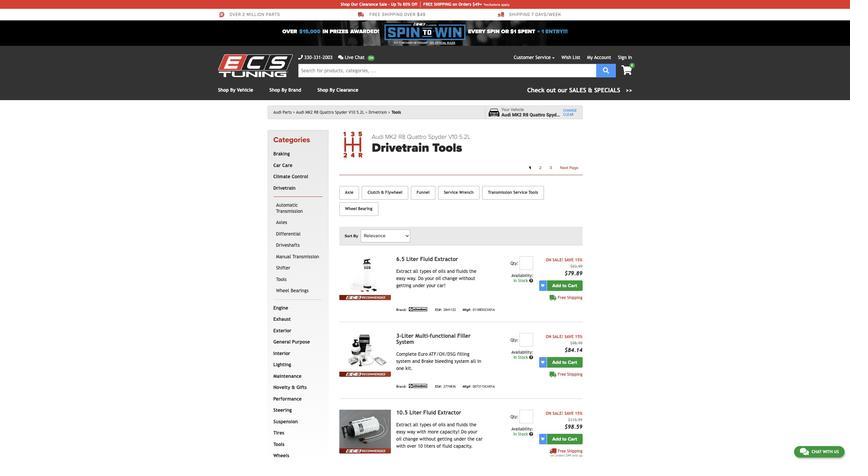 Task type: vqa. For each thing, say whether or not it's contained in the screenshot.
topmost Oil
yes



Task type: locate. For each thing, give the bounding box(es) containing it.
wheel bearings link
[[275, 285, 321, 297]]

1 horizontal spatial drivetrain link
[[369, 110, 391, 115]]

2 stock from the top
[[518, 355, 528, 360]]

add to cart down $84.14
[[553, 360, 577, 365]]

on inside 'on sale!                         save 15% $98.99 $84.14'
[[546, 334, 552, 339]]

liter right 10.5
[[410, 409, 422, 416]]

1 add to cart button from the top
[[547, 280, 583, 291]]

r8 inside audi mk2 r8 quattro spyder v10 5.2l drivetrain tools
[[399, 133, 406, 141]]

2 sale! from the top
[[553, 334, 564, 339]]

save inside on sale!                         save 15% $115.99 $98.59
[[565, 411, 574, 416]]

exterior
[[274, 328, 292, 333]]

axles link
[[275, 217, 321, 228]]

1 horizontal spatial 5.2l
[[460, 133, 471, 141]]

under up capacity.
[[454, 436, 466, 442]]

1 oils from the top
[[439, 269, 446, 274]]

0 vertical spatial change
[[443, 276, 458, 281]]

0 vertical spatial fluids
[[457, 269, 468, 274]]

schwaben - corporate logo image for multi-
[[408, 384, 429, 388]]

es#: 2841122
[[435, 308, 456, 312]]

exhaust link
[[272, 314, 321, 325]]

1 vertical spatial of
[[433, 422, 437, 427]]

by left brand
[[282, 87, 287, 93]]

0 vertical spatial extractor
[[435, 256, 458, 262]]

15% for $84.14
[[575, 334, 583, 339]]

on inside free shipping on orders $49 and up
[[551, 454, 555, 457]]

r8 for audi mk2 r8 quattro spyder v10 5.2l
[[314, 110, 319, 115]]

quattro inside audi mk2 r8 quattro spyder v10 5.2l drivetrain tools
[[407, 133, 427, 141]]

0 vertical spatial the
[[470, 269, 477, 274]]

tools link up 'bearings'
[[275, 274, 321, 285]]

2 vertical spatial to
[[563, 436, 567, 442]]

transmission inside 'automatic transmission' link
[[276, 208, 303, 214]]

1 vertical spatial fluids
[[457, 422, 468, 427]]

add right add to wish list icon
[[553, 283, 562, 289]]

general purpose
[[274, 339, 310, 345]]

$98.99
[[571, 341, 583, 346]]

mfg#: left the 011885sch01a
[[463, 308, 472, 312]]

1 vertical spatial tools link
[[272, 439, 321, 450]]

1 horizontal spatial 2
[[539, 165, 542, 170]]

cart down $98.59
[[568, 436, 577, 442]]

extractor up the capacity!
[[438, 409, 462, 416]]

add down 'on sale!                         save 15% $98.99 $84.14' at the right of the page
[[553, 360, 562, 365]]

3 add from the top
[[553, 436, 562, 442]]

0 vertical spatial drivetrain
[[369, 110, 387, 115]]

1 vertical spatial 1
[[529, 165, 531, 170]]

by for brand
[[282, 87, 287, 93]]

3-liter multi-functional filler system
[[397, 333, 471, 345]]

brand: up "3-"
[[397, 308, 407, 312]]

without inside extract all types of oils and fluids the easy way with more capacity! do your oil change without getting under the car with over 10 liters of fluid capacity.
[[420, 436, 436, 442]]

2 add from the top
[[553, 360, 562, 365]]

car
[[274, 163, 281, 168]]

1 vertical spatial getting
[[438, 436, 453, 442]]

tools inside drivetrain subcategories element
[[276, 277, 287, 282]]

brand: for 6.5 liter fluid extractor
[[397, 308, 407, 312]]

system down complete
[[397, 359, 411, 364]]

tools
[[392, 110, 401, 115], [433, 141, 463, 155], [529, 190, 538, 195], [276, 277, 287, 282], [274, 442, 285, 447]]

2 vertical spatial save
[[565, 411, 574, 416]]

add to cart up free shipping on orders $49 and up
[[553, 436, 577, 442]]

getting
[[397, 283, 412, 288], [438, 436, 453, 442]]

$49 right orders
[[566, 454, 572, 457]]

mk2 inside audi mk2 r8 quattro spyder v10 5.2l drivetrain tools
[[385, 133, 397, 141]]

and down 6.5 liter fluid extractor
[[447, 269, 455, 274]]

and inside extract all types of oils and fluids the easy way. do your oil change without getting under your car!
[[447, 269, 455, 274]]

on for $98.59
[[546, 411, 552, 416]]

1 vertical spatial your
[[427, 283, 436, 288]]

0 vertical spatial es#:
[[435, 308, 442, 312]]

save inside 'on sale!                         save 15% $98.99 $84.14'
[[565, 334, 574, 339]]

1 schwaben - corporate logo image from the top
[[408, 307, 429, 311]]

tools link
[[275, 274, 321, 285], [272, 439, 321, 450]]

clearance up audi mk2 r8 quattro spyder v10 5.2l link
[[337, 87, 359, 93]]

easy inside extract all types of oils and fluids the easy way. do your oil change without getting under your car!
[[397, 276, 406, 281]]

1 vertical spatial change
[[403, 436, 418, 442]]

0 vertical spatial 1
[[542, 28, 544, 35]]

15% inside 'on sale!                         save 15% $98.99 $84.14'
[[575, 334, 583, 339]]

your right the 'way.'
[[425, 276, 435, 281]]

clearance right our
[[360, 2, 378, 7]]

the inside extract all types of oils and fluids the easy way. do your oil change without getting under your car!
[[470, 269, 477, 274]]

3 stock from the top
[[518, 432, 528, 437]]

easy left way
[[397, 429, 406, 435]]

liter inside 3-liter multi-functional filler system
[[402, 333, 414, 339]]

easy for 6.5
[[397, 276, 406, 281]]

2 vertical spatial on
[[546, 411, 552, 416]]

search image
[[603, 67, 610, 73]]

1 ecs tuning recommends this product. image from the top
[[339, 295, 391, 300]]

to
[[563, 283, 567, 289], [563, 360, 567, 365], [563, 436, 567, 442]]

1 horizontal spatial clearance
[[360, 2, 378, 7]]

audi for audi parts
[[274, 110, 282, 115]]

2 in stock from the top
[[514, 355, 530, 360]]

1 vertical spatial add
[[553, 360, 562, 365]]

15% inside on sale!                         save 15% $115.99 $98.59
[[575, 411, 583, 416]]

over inside the free shipping over $49 link
[[404, 12, 416, 17]]

1 cart from the top
[[568, 283, 577, 289]]

es#: left '2841122'
[[435, 308, 442, 312]]

2 vertical spatial qty:
[[511, 415, 519, 419]]

change clear
[[564, 108, 577, 116]]

exterior link
[[272, 325, 321, 337]]

fluid for 10.5
[[424, 409, 436, 416]]

es#4424004 - lcb446sch - 10.5 liter fluid extractor - extract all types of oils and fluids the easy way with more capacity! do your oil change without getting under the car with over 10 liters of fluid capacity. - schwaben - audi bmw volkswagen mercedes benz mini porsche image
[[339, 410, 391, 449]]

all up the 'way.'
[[413, 269, 419, 274]]

schwaben - corporate logo image
[[408, 307, 429, 311], [408, 384, 429, 388]]

1 stock from the top
[[518, 278, 528, 283]]

over inside extract all types of oils and fluids the easy way with more capacity! do your oil change without getting under the car with over 10 liters of fluid capacity.
[[407, 443, 417, 449]]

all inside extract all types of oils and fluids the easy way with more capacity! do your oil change without getting under the car with over 10 liters of fluid capacity.
[[413, 422, 419, 427]]

to down '$79.89'
[[563, 283, 567, 289]]

types
[[420, 269, 432, 274], [420, 422, 432, 427]]

0 horizontal spatial drivetrain link
[[272, 183, 321, 194]]

1 qty: from the top
[[511, 261, 519, 266]]

1 inside 'link'
[[529, 165, 531, 170]]

0 vertical spatial your
[[425, 276, 435, 281]]

0 vertical spatial sale!
[[553, 258, 564, 262]]

r8 for audi mk2 r8 quattro spyder v10 5.2l drivetrain tools
[[399, 133, 406, 141]]

0 horizontal spatial on
[[453, 2, 458, 7]]

add to wish list image for $98.59
[[541, 437, 545, 441]]

0 vertical spatial chat
[[355, 55, 365, 60]]

cart down $84.14
[[568, 360, 577, 365]]

2 right 1 'link'
[[539, 165, 542, 170]]

2 fluids from the top
[[457, 422, 468, 427]]

free shipping down '$79.89'
[[558, 295, 583, 300]]

oils
[[439, 269, 446, 274], [439, 422, 446, 427]]

0 horizontal spatial 1
[[529, 165, 531, 170]]

spyder
[[335, 110, 348, 115], [547, 112, 561, 118], [428, 133, 447, 141]]

to for $79.89
[[563, 283, 567, 289]]

types down 6.5 liter fluid extractor link
[[420, 269, 432, 274]]

fluids
[[457, 269, 468, 274], [457, 422, 468, 427]]

without up 'liters'
[[420, 436, 436, 442]]

do right the 'way.'
[[418, 276, 424, 281]]

extract up the 'way.'
[[397, 269, 412, 274]]

mfg#: 011885sch01a
[[463, 308, 495, 312]]

in stock
[[514, 278, 530, 283], [514, 355, 530, 360], [514, 432, 530, 437]]

1 fluids from the top
[[457, 269, 468, 274]]

1 vertical spatial es#:
[[435, 385, 442, 389]]

2 free shipping from the top
[[558, 372, 583, 377]]

cart for $98.59
[[568, 436, 577, 442]]

transmission down driveshafts link
[[293, 254, 319, 259]]

easy left the 'way.'
[[397, 276, 406, 281]]

extract up way
[[397, 422, 412, 427]]

car care link
[[272, 160, 321, 171]]

2 horizontal spatial r8
[[523, 112, 529, 118]]

types up more
[[420, 422, 432, 427]]

0 horizontal spatial chat
[[355, 55, 365, 60]]

add to cart for $98.59
[[553, 436, 577, 442]]

1 es#: from the top
[[435, 308, 442, 312]]

2 es#: from the top
[[435, 385, 442, 389]]

chat right "live"
[[355, 55, 365, 60]]

1 vertical spatial chat
[[812, 450, 822, 454]]

1 add to wish list image from the top
[[541, 361, 545, 364]]

1 add to cart from the top
[[553, 283, 577, 289]]

2 add to wish list image from the top
[[541, 437, 545, 441]]

over for over $15,000 in prizes
[[283, 28, 297, 35]]

interior link
[[272, 348, 321, 359]]

3 in stock from the top
[[514, 432, 530, 437]]

0 vertical spatial over
[[230, 12, 241, 17]]

2 types from the top
[[420, 422, 432, 427]]

and down euro
[[413, 359, 420, 364]]

1 to from the top
[[563, 283, 567, 289]]

2 oils from the top
[[439, 422, 446, 427]]

over 2 million parts
[[230, 12, 280, 17]]

mfg#: left 007311sch01a
[[463, 385, 472, 389]]

sale! inside on sale!                         save 15% $93.99 $79.89
[[553, 258, 564, 262]]

3 15% from the top
[[575, 411, 583, 416]]

330-331-2003
[[304, 55, 333, 60]]

shop our clearance sale - up to 80% off link
[[341, 1, 421, 7]]

without up the mfg#: 011885sch01a
[[459, 276, 476, 281]]

general purpose link
[[272, 337, 321, 348]]

way.
[[407, 276, 417, 281]]

transmission inside manual transmission link
[[293, 254, 319, 259]]

drivetrain inside 'category navigation' element
[[274, 185, 296, 191]]

1 horizontal spatial 1
[[542, 28, 544, 35]]

2 vertical spatial drivetrain
[[274, 185, 296, 191]]

add to cart down '$79.89'
[[553, 283, 577, 289]]

save up $115.99
[[565, 411, 574, 416]]

by up audi mk2 r8 quattro spyder v10 5.2l link
[[330, 87, 335, 93]]

2 vertical spatial availability:
[[512, 427, 534, 432]]

oil up car!
[[436, 276, 441, 281]]

save up $93.99
[[565, 258, 574, 262]]

service down 1 'link'
[[514, 190, 528, 195]]

and left "up"
[[573, 454, 578, 457]]

3 add to cart button from the top
[[547, 434, 583, 444]]

your up car
[[468, 429, 478, 435]]

stock for $84.14
[[518, 355, 528, 360]]

qty: for $79.89
[[511, 261, 519, 266]]

1 vertical spatial on
[[546, 334, 552, 339]]

5.2l for audi mk2 r8 quattro spyder v10 5.2l drivetrain tools
[[460, 133, 471, 141]]

off
[[412, 2, 418, 7]]

quattro for audi mk2 r8 quattro spyder v10 5.2l
[[320, 110, 334, 115]]

with right way
[[417, 429, 427, 435]]

ecs tuning recommends this product. image
[[339, 295, 391, 300], [339, 372, 391, 377], [339, 449, 391, 454]]

to
[[398, 2, 402, 7]]

1 vertical spatial qty:
[[511, 338, 519, 343]]

$49 down free
[[417, 12, 426, 17]]

vehicle right your
[[511, 107, 524, 112]]

0 vertical spatial free shipping
[[558, 295, 583, 300]]

sale! inside 'on sale!                         save 15% $98.99 $84.14'
[[553, 334, 564, 339]]

2 to from the top
[[563, 360, 567, 365]]

r8 inside your vehicle audi mk2 r8 quattro spyder v10 5.2l
[[523, 112, 529, 118]]

1 free shipping from the top
[[558, 295, 583, 300]]

under inside extract all types of oils and fluids the easy way. do your oil change without getting under your car!
[[413, 283, 425, 288]]

liter left multi-
[[402, 333, 414, 339]]

schwaben - corporate logo image up multi-
[[408, 307, 429, 311]]

in stock for $79.89
[[514, 278, 530, 283]]

1 vertical spatial in
[[478, 359, 482, 364]]

axle link
[[339, 186, 359, 200]]

2
[[243, 12, 245, 17], [539, 165, 542, 170]]

in left prizes
[[323, 28, 328, 35]]

3 availability: from the top
[[512, 427, 534, 432]]

funnel
[[417, 190, 430, 195]]

transmission for manual transmission
[[293, 254, 319, 259]]

10
[[418, 443, 423, 449]]

wrench
[[459, 190, 474, 195]]

transmission inside "transmission service tools" link
[[488, 190, 512, 195]]

1 availability: from the top
[[512, 273, 534, 278]]

all up mfg#: 007311sch01a
[[471, 359, 476, 364]]

save for $79.89
[[565, 258, 574, 262]]

2 horizontal spatial mk2
[[512, 112, 522, 118]]

ship
[[434, 2, 443, 7]]

wheel left bearing
[[345, 206, 357, 211]]

0 vertical spatial save
[[565, 258, 574, 262]]

of up more
[[433, 422, 437, 427]]

with left 10
[[397, 443, 406, 449]]

fluid up more
[[424, 409, 436, 416]]

over down the 80%
[[404, 12, 416, 17]]

0 horizontal spatial &
[[292, 385, 295, 390]]

add up orders
[[553, 436, 562, 442]]

2 brand: from the top
[[397, 385, 407, 389]]

fluids inside extract all types of oils and fluids the easy way. do your oil change without getting under your car!
[[457, 269, 468, 274]]

1 horizontal spatial do
[[461, 429, 467, 435]]

oils for 6.5 liter fluid extractor
[[439, 269, 446, 274]]

all for 6.5 liter fluid extractor
[[413, 269, 419, 274]]

0 vertical spatial &
[[589, 87, 593, 94]]

next
[[560, 165, 569, 170]]

2 vertical spatial &
[[292, 385, 295, 390]]

free down '$79.89'
[[558, 295, 566, 300]]

vehicle down ecs tuning image
[[237, 87, 253, 93]]

cart down '$79.89'
[[568, 283, 577, 289]]

5.2l inside audi mk2 r8 quattro spyder v10 5.2l drivetrain tools
[[460, 133, 471, 141]]

parts
[[266, 12, 280, 17]]

0 vertical spatial stock
[[518, 278, 528, 283]]

add for $84.14
[[553, 360, 562, 365]]

under
[[413, 283, 425, 288], [454, 436, 466, 442]]

oils inside extract all types of oils and fluids the easy way with more capacity! do your oil change without getting under the car with over 10 liters of fluid capacity.
[[439, 422, 446, 427]]

all up way
[[413, 422, 419, 427]]

spyder for audi mk2 r8 quattro spyder v10 5.2l
[[335, 110, 348, 115]]

$98.59
[[565, 424, 583, 430]]

1 horizontal spatial &
[[381, 190, 384, 195]]

1 vertical spatial sale!
[[553, 334, 564, 339]]

extract for 6.5
[[397, 269, 412, 274]]

1 horizontal spatial service
[[514, 190, 528, 195]]

Search text field
[[298, 64, 597, 77]]

1 horizontal spatial system
[[455, 359, 470, 364]]

novelty & gifts link
[[272, 382, 321, 394]]

extract all types of oils and fluids the easy way with more capacity! do your oil change without getting under the car with over 10 liters of fluid capacity.
[[397, 422, 483, 449]]

15% up $98.99
[[575, 334, 583, 339]]

chat right comments image
[[812, 450, 822, 454]]

extractor for 6.5 liter fluid extractor
[[435, 256, 458, 262]]

v10 for audi mk2 r8 quattro spyder v10 5.2l
[[349, 110, 355, 115]]

and for 3-liter multi-functional filler system
[[413, 359, 420, 364]]

1 horizontal spatial spyder
[[428, 133, 447, 141]]

v10 inside audi mk2 r8 quattro spyder v10 5.2l drivetrain tools
[[449, 133, 458, 141]]

1 horizontal spatial with
[[417, 429, 427, 435]]

over left million
[[230, 12, 241, 17]]

on inside on sale!                         save 15% $115.99 $98.59
[[546, 411, 552, 416]]

audi inside audi mk2 r8 quattro spyder v10 5.2l drivetrain tools
[[372, 133, 384, 141]]

interior
[[274, 351, 290, 356]]

categories
[[274, 135, 310, 144]]

do right the capacity!
[[461, 429, 467, 435]]

& right clutch
[[381, 190, 384, 195]]

in up mfg#: 007311sch01a
[[478, 359, 482, 364]]

on inside on sale!                         save 15% $93.99 $79.89
[[546, 258, 552, 262]]

by down ecs tuning image
[[230, 87, 236, 93]]

add for $98.59
[[553, 436, 562, 442]]

of for 10.5 liter fluid extractor
[[433, 422, 437, 427]]

1 15% from the top
[[575, 258, 583, 262]]

3 sale! from the top
[[553, 411, 564, 416]]

tools link up the wheels
[[272, 439, 321, 450]]

0 vertical spatial on
[[453, 2, 458, 7]]

0 vertical spatial clearance
[[360, 2, 378, 7]]

15% for $79.89
[[575, 258, 583, 262]]

1 sale! from the top
[[553, 258, 564, 262]]

0 vertical spatial $49
[[417, 12, 426, 17]]

by for clearance
[[330, 87, 335, 93]]

0 vertical spatial tools link
[[275, 274, 321, 285]]

0 vertical spatial wheel
[[345, 206, 357, 211]]

of inside extract all types of oils and fluids the easy way. do your oil change without getting under your car!
[[433, 269, 437, 274]]

2 on from the top
[[546, 334, 552, 339]]

getting down the 'way.'
[[397, 283, 412, 288]]

es#: left 2774836
[[435, 385, 442, 389]]

and
[[447, 269, 455, 274], [413, 359, 420, 364], [447, 422, 455, 427], [573, 454, 578, 457]]

the
[[470, 269, 477, 274], [470, 422, 477, 427], [468, 436, 475, 442]]

0 vertical spatial cart
[[568, 283, 577, 289]]

2 mfg#: from the top
[[463, 385, 472, 389]]

extract inside extract all types of oils and fluids the easy way. do your oil change without getting under your car!
[[397, 269, 412, 274]]

fluids inside extract all types of oils and fluids the easy way with more capacity! do your oil change without getting under the car with over 10 liters of fluid capacity.
[[457, 422, 468, 427]]

1 horizontal spatial on
[[551, 454, 555, 457]]

novelty & gifts
[[274, 385, 307, 390]]

0 vertical spatial vehicle
[[237, 87, 253, 93]]

3 on from the top
[[546, 411, 552, 416]]

0 horizontal spatial v10
[[349, 110, 355, 115]]

1 extract from the top
[[397, 269, 412, 274]]

spyder for audi mk2 r8 quattro spyder v10 5.2l drivetrain tools
[[428, 133, 447, 141]]

availability: for $84.14
[[512, 350, 534, 355]]

oils up car!
[[439, 269, 446, 274]]

ecs tuning image
[[218, 54, 293, 77]]

1 vertical spatial easy
[[397, 429, 406, 435]]

2 15% from the top
[[575, 334, 583, 339]]

change inside extract all types of oils and fluids the easy way with more capacity! do your oil change without getting under the car with over 10 liters of fluid capacity.
[[403, 436, 418, 442]]

1 vertical spatial wheel
[[276, 288, 289, 294]]

2 easy from the top
[[397, 429, 406, 435]]

liter
[[407, 256, 419, 262], [402, 333, 414, 339], [410, 409, 422, 416]]

1 vertical spatial under
[[454, 436, 466, 442]]

system
[[397, 359, 411, 364], [455, 359, 470, 364]]

2 ecs tuning recommends this product. image from the top
[[339, 372, 391, 377]]

3 to from the top
[[563, 436, 567, 442]]

easy
[[397, 276, 406, 281], [397, 429, 406, 435]]

1 vertical spatial on
[[551, 454, 555, 457]]

filler
[[458, 333, 471, 339]]

and up the capacity!
[[447, 422, 455, 427]]

3 save from the top
[[565, 411, 574, 416]]

add to wish list image for $84.14
[[541, 361, 545, 364]]

driveshafts
[[276, 243, 300, 248]]

and inside extract all types of oils and fluids the easy way with more capacity! do your oil change without getting under the car with over 10 liters of fluid capacity.
[[447, 422, 455, 427]]

do inside extract all types of oils and fluids the easy way. do your oil change without getting under your car!
[[418, 276, 424, 281]]

& right sales
[[589, 87, 593, 94]]

mfg#: 007311sch01a
[[463, 385, 495, 389]]

1 vertical spatial brand:
[[397, 385, 407, 389]]

2 add to cart from the top
[[553, 360, 577, 365]]

availability: for $79.89
[[512, 273, 534, 278]]

our
[[351, 2, 358, 7]]

es#: for extractor
[[435, 308, 442, 312]]

sale! for $98.59
[[553, 411, 564, 416]]

3 cart from the top
[[568, 436, 577, 442]]

add to wish list image
[[541, 361, 545, 364], [541, 437, 545, 441]]

million
[[247, 12, 265, 17]]

1 vertical spatial add to cart
[[553, 360, 577, 365]]

2 vertical spatial add to cart button
[[547, 434, 583, 444]]

audi parts link
[[274, 110, 295, 115]]

to up free shipping on orders $49 and up
[[563, 436, 567, 442]]

differential link
[[275, 228, 321, 240]]

2 cart from the top
[[568, 360, 577, 365]]

3 add to cart from the top
[[553, 436, 577, 442]]

add
[[553, 283, 562, 289], [553, 360, 562, 365], [553, 436, 562, 442]]

shop by brand
[[270, 87, 301, 93]]

on left orders
[[551, 454, 555, 457]]

add to wish list image
[[541, 284, 545, 287]]

change up car!
[[443, 276, 458, 281]]

shop inside shop our clearance sale - up to 80% off link
[[341, 2, 350, 7]]

1 brand: from the top
[[397, 308, 407, 312]]

spent
[[518, 28, 536, 35]]

1 left the 2 link
[[529, 165, 531, 170]]

over left 10
[[407, 443, 417, 449]]

oils up the capacity!
[[439, 422, 446, 427]]

wheel left 'bearings'
[[276, 288, 289, 294]]

0 vertical spatial to
[[563, 283, 567, 289]]

system down "filling"
[[455, 359, 470, 364]]

change
[[443, 276, 458, 281], [403, 436, 418, 442]]

audi mk2 r8 quattro spyder v10 5.2l
[[296, 110, 364, 115]]

clear link
[[564, 112, 577, 116]]

2 save from the top
[[565, 334, 574, 339]]

vehicle inside your vehicle audi mk2 r8 quattro spyder v10 5.2l
[[511, 107, 524, 112]]

3 ecs tuning recommends this product. image from the top
[[339, 449, 391, 454]]

15% inside on sale!                         save 15% $93.99 $79.89
[[575, 258, 583, 262]]

es#: for functional
[[435, 385, 442, 389]]

2 link
[[535, 163, 546, 172]]

shipping
[[382, 12, 403, 17]]

0 horizontal spatial wheel
[[276, 288, 289, 294]]

2 availability: from the top
[[512, 350, 534, 355]]

es#:
[[435, 308, 442, 312], [435, 385, 442, 389]]

oils inside extract all types of oils and fluids the easy way. do your oil change without getting under your car!
[[439, 269, 446, 274]]

0 vertical spatial without
[[459, 276, 476, 281]]

1 horizontal spatial mk2
[[385, 133, 397, 141]]

and inside complete euro atf/oil/dsg filling system and brake bleeding system all in one kit.
[[413, 359, 420, 364]]

types inside extract all types of oils and fluids the easy way. do your oil change without getting under your car!
[[420, 269, 432, 274]]

0 vertical spatial all
[[413, 269, 419, 274]]

save inside on sale!                         save 15% $93.99 $79.89
[[565, 258, 574, 262]]

& inside 'category navigation' element
[[292, 385, 295, 390]]

shipping 7 days/week
[[510, 12, 562, 17]]

in stock for $84.14
[[514, 355, 530, 360]]

2 vertical spatial stock
[[518, 432, 528, 437]]

0 horizontal spatial 5.2l
[[357, 110, 364, 115]]

2 vertical spatial sale!
[[553, 411, 564, 416]]

axles
[[276, 220, 287, 225]]

wheel inside drivetrain subcategories element
[[276, 288, 289, 294]]

1 save from the top
[[565, 258, 574, 262]]

1 vertical spatial free shipping
[[558, 372, 583, 377]]

1 vertical spatial ecs tuning recommends this product. image
[[339, 372, 391, 377]]

fluid up extract all types of oils and fluids the easy way. do your oil change without getting under your car!
[[420, 256, 433, 262]]

with inside 'link'
[[823, 450, 833, 454]]

tools inside audi mk2 r8 quattro spyder v10 5.2l drivetrain tools
[[433, 141, 463, 155]]

ecs tuning recommends this product. image for 10.5 liter fluid extractor
[[339, 449, 391, 454]]

of down 6.5 liter fluid extractor link
[[433, 269, 437, 274]]

quattro for audi mk2 r8 quattro spyder v10 5.2l drivetrain tools
[[407, 133, 427, 141]]

free shipping for $84.14
[[558, 372, 583, 377]]

add to cart button for $79.89
[[547, 280, 583, 291]]

wheel for wheel bearing
[[345, 206, 357, 211]]

1 vertical spatial extract
[[397, 422, 412, 427]]

mfg#: for 6.5 liter fluid extractor
[[463, 308, 472, 312]]

1 vertical spatial 15%
[[575, 334, 583, 339]]

liters
[[425, 443, 436, 449]]

0 vertical spatial oil
[[436, 276, 441, 281]]

2 horizontal spatial quattro
[[530, 112, 546, 118]]

shipping
[[510, 12, 530, 17], [568, 295, 583, 300], [568, 372, 583, 377], [568, 449, 583, 454]]

1 types from the top
[[420, 269, 432, 274]]

liter for 6.5
[[407, 256, 419, 262]]

1 question circle image from the top
[[530, 279, 534, 283]]

all inside extract all types of oils and fluids the easy way. do your oil change without getting under your car!
[[413, 269, 419, 274]]

of left fluid
[[437, 443, 441, 449]]

add to cart button up free shipping on orders $49 and up
[[547, 434, 583, 444]]

transmission for automatic transmission
[[276, 208, 303, 214]]

2 vertical spatial your
[[468, 429, 478, 435]]

extract inside extract all types of oils and fluids the easy way with more capacity! do your oil change without getting under the car with over 10 liters of fluid capacity.
[[397, 422, 412, 427]]

0 vertical spatial extract
[[397, 269, 412, 274]]

getting inside extract all types of oils and fluids the easy way. do your oil change without getting under your car!
[[397, 283, 412, 288]]

mk2 for audi mk2 r8 quattro spyder v10 5.2l
[[306, 110, 313, 115]]

1 vertical spatial &
[[381, 190, 384, 195]]

5.2l for audi mk2 r8 quattro spyder v10 5.2l
[[357, 110, 364, 115]]

types inside extract all types of oils and fluids the easy way with more capacity! do your oil change without getting under the car with over 10 liters of fluid capacity.
[[420, 422, 432, 427]]

1 easy from the top
[[397, 276, 406, 281]]

None number field
[[520, 256, 534, 270], [520, 333, 534, 347], [520, 410, 534, 423], [520, 256, 534, 270], [520, 333, 534, 347], [520, 410, 534, 423]]

service inside dropdown button
[[536, 55, 551, 60]]

orders
[[459, 2, 472, 7]]

oil inside extract all types of oils and fluids the easy way. do your oil change without getting under your car!
[[436, 276, 441, 281]]

0 horizontal spatial r8
[[314, 110, 319, 115]]

comments image
[[338, 55, 344, 60]]

ecs tuning 'spin to win' contest logo image
[[385, 23, 466, 40]]

easy inside extract all types of oils and fluids the easy way with more capacity! do your oil change without getting under the car with over 10 liters of fluid capacity.
[[397, 429, 406, 435]]

days/week
[[536, 12, 562, 17]]

free shipping over $49
[[370, 12, 426, 17]]

1 mfg#: from the top
[[463, 308, 472, 312]]

2 qty: from the top
[[511, 338, 519, 343]]

multi-
[[416, 333, 430, 339]]

2 horizontal spatial service
[[536, 55, 551, 60]]

add to cart button down '$79.89'
[[547, 280, 583, 291]]

0 horizontal spatial over
[[230, 12, 241, 17]]

1 horizontal spatial getting
[[438, 436, 453, 442]]

2003
[[323, 55, 333, 60]]

your inside extract all types of oils and fluids the easy way with more capacity! do your oil change without getting under the car with over 10 liters of fluid capacity.
[[468, 429, 478, 435]]

oil inside extract all types of oils and fluids the easy way with more capacity! do your oil change without getting under the car with over 10 liters of fluid capacity.
[[397, 436, 402, 442]]

sign
[[619, 55, 627, 60]]

0 horizontal spatial getting
[[397, 283, 412, 288]]

1 right "="
[[542, 28, 544, 35]]

7
[[532, 12, 534, 17]]

free
[[424, 2, 433, 7]]

maintenance
[[274, 373, 302, 379]]

spyder inside audi mk2 r8 quattro spyder v10 5.2l drivetrain tools
[[428, 133, 447, 141]]

question circle image
[[530, 279, 534, 283], [530, 432, 534, 436]]

service right customer
[[536, 55, 551, 60]]

transmission down automatic
[[276, 208, 303, 214]]

save up $98.99
[[565, 334, 574, 339]]

1 vertical spatial transmission
[[276, 208, 303, 214]]

1 on from the top
[[546, 258, 552, 262]]

add to cart button for $84.14
[[547, 357, 583, 368]]

0 vertical spatial do
[[418, 276, 424, 281]]

1 add from the top
[[553, 283, 562, 289]]

2 schwaben - corporate logo image from the top
[[408, 384, 429, 388]]

0 vertical spatial add to cart
[[553, 283, 577, 289]]

capacity!
[[440, 429, 460, 435]]

audi inside your vehicle audi mk2 r8 quattro spyder v10 5.2l
[[502, 112, 511, 118]]

free shipping down $84.14
[[558, 372, 583, 377]]

0 vertical spatial liter
[[407, 256, 419, 262]]

1 vertical spatial mfg#:
[[463, 385, 472, 389]]

1 in stock from the top
[[514, 278, 530, 283]]

oil down 10.5
[[397, 436, 402, 442]]

2 add to cart button from the top
[[547, 357, 583, 368]]

0 vertical spatial fluid
[[420, 256, 433, 262]]

up
[[391, 2, 396, 7]]

2 extract from the top
[[397, 422, 412, 427]]

performance
[[274, 396, 302, 402]]

shipping right orders
[[568, 449, 583, 454]]

sale! inside on sale!                         save 15% $115.99 $98.59
[[553, 411, 564, 416]]

and inside free shipping on orders $49 and up
[[573, 454, 578, 457]]

transmission service tools link
[[483, 186, 544, 200]]

service left wrench
[[444, 190, 458, 195]]

sales
[[570, 87, 587, 94]]

free shipping over $49 link
[[358, 12, 426, 18]]



Task type: describe. For each thing, give the bounding box(es) containing it.
service for transmission service tools
[[514, 190, 528, 195]]

10.5
[[397, 409, 408, 416]]

question circle image
[[530, 355, 534, 360]]

to for $98.59
[[563, 436, 567, 442]]

wheels
[[274, 453, 289, 459]]

shop for shop by brand
[[270, 87, 280, 93]]

quattro inside your vehicle audi mk2 r8 quattro spyder v10 5.2l
[[530, 112, 546, 118]]

complete
[[397, 351, 417, 357]]

sort
[[345, 234, 353, 238]]

shipping down '$79.89'
[[568, 295, 583, 300]]

schwaben - corporate logo image for fluid
[[408, 307, 429, 311]]

fluids for 6.5 liter fluid extractor
[[457, 269, 468, 274]]

shop by clearance
[[318, 87, 359, 93]]

do inside extract all types of oils and fluids the easy way with more capacity! do your oil change without getting under the car with over 10 liters of fluid capacity.
[[461, 429, 467, 435]]

us
[[835, 450, 839, 454]]

rules
[[447, 41, 455, 44]]

drivetrain subcategories element
[[274, 197, 323, 300]]

clearance for our
[[360, 2, 378, 7]]

flywheel
[[385, 190, 403, 195]]

climate
[[274, 174, 291, 179]]

3 qty: from the top
[[511, 415, 519, 419]]

shopping cart image
[[622, 66, 632, 75]]

entry!!!
[[546, 28, 568, 35]]

by right sort
[[354, 234, 358, 238]]

bleeding
[[435, 359, 453, 364]]

mk2 for audi mk2 r8 quattro spyder v10 5.2l drivetrain tools
[[385, 133, 397, 141]]

0 horizontal spatial $49
[[417, 12, 426, 17]]

fluids for 10.5 liter fluid extractor
[[457, 422, 468, 427]]

fluid
[[443, 443, 452, 449]]

shipping left 7
[[510, 12, 530, 17]]

free shipping for $79.89
[[558, 295, 583, 300]]

es#2841122 - 011885sch01a - 6.5 liter fluid extractor - extract all types of oils and fluids the easy way. do your oil change without getting under your car! - schwaben - audi bmw volkswagen mercedes benz mini porsche image
[[339, 256, 391, 295]]

under inside extract all types of oils and fluids the easy way with more capacity! do your oil change without getting under the car with over 10 liters of fluid capacity.
[[454, 436, 466, 442]]

ecs tuning recommends this product. image for 6.5 liter fluid extractor
[[339, 295, 391, 300]]

the for 10.5 liter fluid extractor
[[470, 422, 477, 427]]

easy for 10.5
[[397, 429, 406, 435]]

2 system from the left
[[455, 359, 470, 364]]

sale! for $79.89
[[553, 258, 564, 262]]

manual
[[276, 254, 291, 259]]

0 horizontal spatial service
[[444, 190, 458, 195]]

extractor for 10.5 liter fluid extractor
[[438, 409, 462, 416]]

2 vertical spatial of
[[437, 443, 441, 449]]

add for $79.89
[[553, 283, 562, 289]]

change
[[564, 108, 577, 112]]

audi parts
[[274, 110, 292, 115]]

6.5 liter fluid extractor link
[[397, 256, 458, 262]]

qty: for $84.14
[[511, 338, 519, 343]]

on for $79.89
[[546, 258, 552, 262]]

see official rules link
[[430, 41, 455, 45]]

chat inside the "live chat" link
[[355, 55, 365, 60]]

over $15,000 in prizes
[[283, 28, 349, 35]]

shop for shop by vehicle
[[218, 87, 229, 93]]

0 vertical spatial 2
[[243, 12, 245, 17]]

funnel link
[[411, 186, 436, 200]]

the for 6.5 liter fluid extractor
[[470, 269, 477, 274]]

no
[[395, 41, 399, 44]]

shipping inside free shipping on orders $49 and up
[[568, 449, 583, 454]]

brand: for 3-liter multi-functional filler system
[[397, 385, 407, 389]]

customer service
[[514, 55, 551, 60]]

011885sch01a
[[473, 308, 495, 312]]

007311sch01a
[[473, 385, 495, 389]]

oils for 10.5 liter fluid extractor
[[439, 422, 446, 427]]

filling
[[458, 351, 470, 357]]

0 horizontal spatial with
[[397, 443, 406, 449]]

free inside free shipping on orders $49 and up
[[558, 449, 566, 454]]

account
[[595, 55, 612, 60]]

service wrench link
[[438, 186, 480, 200]]

331-
[[314, 55, 323, 60]]

way
[[407, 429, 416, 435]]

1 system from the left
[[397, 359, 411, 364]]

climate control link
[[272, 171, 321, 183]]

0 link
[[616, 63, 635, 76]]

cart for $79.89
[[568, 283, 577, 289]]

steering link
[[272, 405, 321, 416]]

apply
[[502, 3, 510, 6]]

free down $84.14
[[558, 372, 566, 377]]

paginated product list navigation navigation
[[372, 163, 583, 172]]

shipping down $84.14
[[568, 372, 583, 377]]

stock for $79.89
[[518, 278, 528, 283]]

on for $84.14
[[546, 334, 552, 339]]

2841122
[[444, 308, 456, 312]]

climate control
[[274, 174, 308, 179]]

my account
[[588, 55, 612, 60]]

mk2 inside your vehicle audi mk2 r8 quattro spyder v10 5.2l
[[512, 112, 522, 118]]

free ship ping on orders $49+ *exclusions apply
[[424, 2, 510, 7]]

types for 6.5
[[420, 269, 432, 274]]

2 inside paginated product list navigation navigation
[[539, 165, 542, 170]]

save for $98.59
[[565, 411, 574, 416]]

service for customer service
[[536, 55, 551, 60]]

your vehicle audi mk2 r8 quattro spyder v10 5.2l
[[502, 107, 581, 118]]

shop for shop our clearance sale - up to 80% off
[[341, 2, 350, 7]]

shipping 7 days/week link
[[498, 12, 562, 18]]

comments image
[[800, 448, 810, 456]]

v10 inside your vehicle audi mk2 r8 quattro spyder v10 5.2l
[[562, 112, 571, 118]]

cart for $84.14
[[568, 360, 577, 365]]

and for 6.5 liter fluid extractor
[[447, 269, 455, 274]]

category navigation element
[[268, 130, 329, 463]]

mfg#: for 3-liter multi-functional filler system
[[463, 385, 472, 389]]

live chat
[[345, 55, 365, 60]]

0 vertical spatial drivetrain link
[[369, 110, 391, 115]]

v10 for audi mk2 r8 quattro spyder v10 5.2l drivetrain tools
[[449, 133, 458, 141]]

liter for 10.5
[[410, 409, 422, 416]]

clear
[[564, 112, 574, 116]]

3
[[550, 165, 552, 170]]

prizes
[[330, 28, 349, 35]]

$49 inside free shipping on orders $49 and up
[[566, 454, 572, 457]]

ecs tuning recommends this product. image for 3-liter multi-functional filler system
[[339, 372, 391, 377]]

wheel bearing
[[345, 206, 373, 211]]

automatic
[[276, 202, 298, 208]]

phone image
[[298, 55, 303, 60]]

car care
[[274, 163, 293, 168]]

es#2774836 - 007311sch01a - 3-liter multi-functional filler system - complete euro atf/oil/dsg filling system and brake bleeding system all in one kit. - schwaben - audi bmw volkswagen mercedes benz mini porsche image
[[339, 333, 391, 372]]

page
[[570, 165, 579, 170]]

clutch & flywheel
[[368, 190, 403, 195]]

liter for 3-
[[402, 333, 414, 339]]

audi for audi mk2 r8 quattro spyder v10 5.2l
[[296, 110, 304, 115]]

without inside extract all types of oils and fluids the easy way. do your oil change without getting under your car!
[[459, 276, 476, 281]]

add to cart button for $98.59
[[547, 434, 583, 444]]

sale! for $84.14
[[553, 334, 564, 339]]

5.2l inside your vehicle audi mk2 r8 quattro spyder v10 5.2l
[[572, 112, 581, 118]]

wheel bearing link
[[339, 202, 379, 216]]

chat with us
[[812, 450, 839, 454]]

tires link
[[272, 428, 321, 439]]

types for 10.5
[[420, 422, 432, 427]]

2 question circle image from the top
[[530, 432, 534, 436]]

shop by clearance link
[[318, 87, 359, 93]]

0 vertical spatial in
[[323, 28, 328, 35]]

& for clutch
[[381, 190, 384, 195]]

system
[[397, 339, 415, 345]]

10.5 liter fluid extractor
[[397, 409, 462, 416]]

=
[[538, 28, 540, 35]]

more
[[428, 429, 439, 435]]

clearance for by
[[337, 87, 359, 93]]

shop by vehicle link
[[218, 87, 253, 93]]

0 horizontal spatial vehicle
[[237, 87, 253, 93]]

chat inside chat with us 'link'
[[812, 450, 822, 454]]

over for over 2 million parts
[[230, 12, 241, 17]]

live
[[345, 55, 354, 60]]

spyder inside your vehicle audi mk2 r8 quattro spyder v10 5.2l
[[547, 112, 561, 118]]

general
[[274, 339, 291, 345]]

shop for shop by clearance
[[318, 87, 328, 93]]

sales & specials link
[[528, 86, 632, 95]]

car
[[476, 436, 483, 442]]

0 vertical spatial with
[[417, 429, 427, 435]]

manual transmission link
[[275, 251, 321, 263]]

$79.89
[[565, 270, 583, 277]]

bearings
[[291, 288, 309, 294]]

es#: 2774836
[[435, 385, 456, 389]]

all inside complete euro atf/oil/dsg filling system and brake bleeding system all in one kit.
[[471, 359, 476, 364]]

list
[[573, 55, 581, 60]]

1 vertical spatial drivetrain link
[[272, 183, 321, 194]]

every
[[468, 28, 486, 35]]

$1
[[511, 28, 517, 35]]

wheels link
[[272, 450, 321, 462]]

sort by
[[345, 234, 358, 238]]

change inside extract all types of oils and fluids the easy way. do your oil change without getting under your car!
[[443, 276, 458, 281]]

2 vertical spatial the
[[468, 436, 475, 442]]

save for $84.14
[[565, 334, 574, 339]]

exhaust
[[274, 317, 291, 322]]

in inside complete euro atf/oil/dsg filling system and brake bleeding system all in one kit.
[[478, 359, 482, 364]]

$15,000
[[299, 28, 321, 35]]

free down shop our clearance sale - up to 80% off
[[370, 12, 381, 17]]

audi for audi mk2 r8 quattro spyder v10 5.2l drivetrain tools
[[372, 133, 384, 141]]

15% for $98.59
[[575, 411, 583, 416]]

gifts
[[297, 385, 307, 390]]

drivetrain inside audi mk2 r8 quattro spyder v10 5.2l drivetrain tools
[[372, 141, 430, 155]]

necessary.
[[414, 41, 429, 44]]

and for 10.5 liter fluid extractor
[[447, 422, 455, 427]]

to for $84.14
[[563, 360, 567, 365]]

specials
[[595, 87, 621, 94]]

& for sales
[[589, 87, 593, 94]]

extract for 10.5
[[397, 422, 412, 427]]

3 link
[[546, 163, 556, 172]]

fluid for 6.5
[[420, 256, 433, 262]]

add to cart for $84.14
[[553, 360, 577, 365]]

getting inside extract all types of oils and fluids the easy way with more capacity! do your oil change without getting under the car with over 10 liters of fluid capacity.
[[438, 436, 453, 442]]

10.5 liter fluid extractor link
[[397, 409, 462, 416]]

shop by vehicle
[[218, 87, 253, 93]]

& for novelty
[[292, 385, 295, 390]]

care
[[282, 163, 293, 168]]

wheel for wheel bearings
[[276, 288, 289, 294]]

add to cart for $79.89
[[553, 283, 577, 289]]

all for 10.5 liter fluid extractor
[[413, 422, 419, 427]]

axle
[[345, 190, 354, 195]]

brand
[[289, 87, 301, 93]]

by for vehicle
[[230, 87, 236, 93]]



